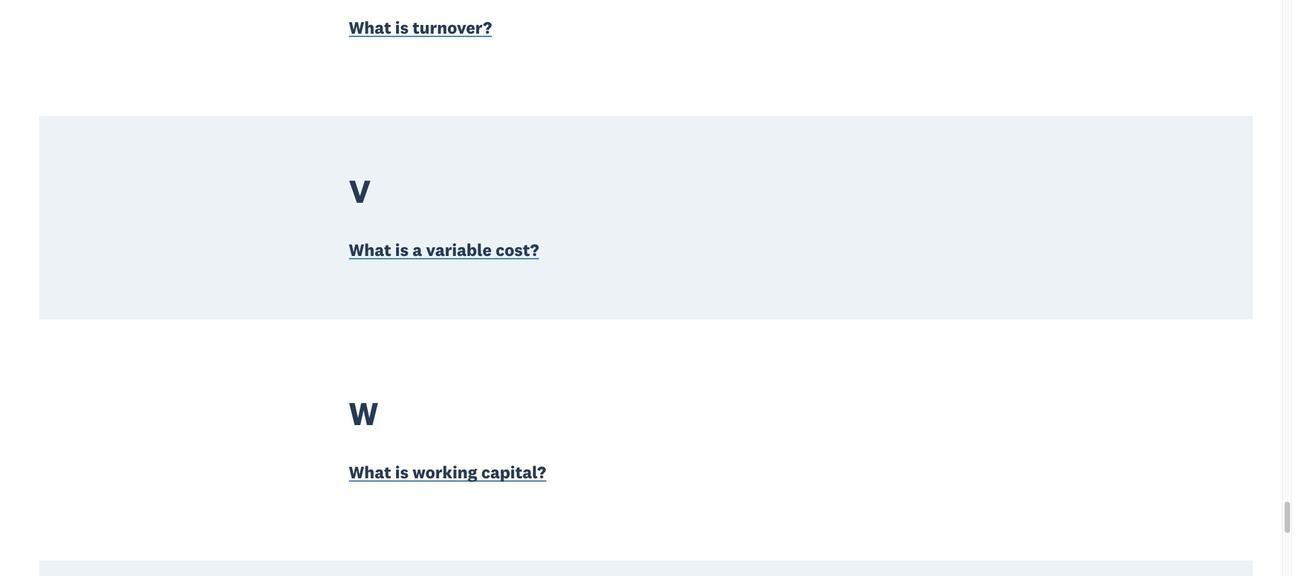 Task type: describe. For each thing, give the bounding box(es) containing it.
is for v
[[395, 239, 409, 261]]

cost?
[[496, 239, 539, 261]]

w
[[349, 393, 378, 434]]

what is turnover? link
[[349, 16, 492, 41]]

what is working capital?
[[349, 462, 546, 483]]

what for w
[[349, 462, 391, 483]]

what is a variable cost? link
[[349, 239, 539, 264]]

1 what from the top
[[349, 17, 391, 38]]

turnover?
[[413, 17, 492, 38]]

capital?
[[481, 462, 546, 483]]

variable
[[426, 239, 492, 261]]

what is turnover?
[[349, 17, 492, 38]]



Task type: vqa. For each thing, say whether or not it's contained in the screenshot.
Last name text box
no



Task type: locate. For each thing, give the bounding box(es) containing it.
3 is from the top
[[395, 462, 409, 483]]

2 is from the top
[[395, 239, 409, 261]]

0 vertical spatial what
[[349, 17, 391, 38]]

1 vertical spatial what
[[349, 239, 391, 261]]

working
[[413, 462, 478, 483]]

1 is from the top
[[395, 17, 409, 38]]

2 what from the top
[[349, 239, 391, 261]]

v
[[349, 170, 370, 211]]

is
[[395, 17, 409, 38], [395, 239, 409, 261], [395, 462, 409, 483]]

what is a variable cost?
[[349, 239, 539, 261]]

what for v
[[349, 239, 391, 261]]

is left working
[[395, 462, 409, 483]]

is left a
[[395, 239, 409, 261]]

is for w
[[395, 462, 409, 483]]

what
[[349, 17, 391, 38], [349, 239, 391, 261], [349, 462, 391, 483]]

3 what from the top
[[349, 462, 391, 483]]

2 vertical spatial is
[[395, 462, 409, 483]]

0 vertical spatial is
[[395, 17, 409, 38]]

2 vertical spatial what
[[349, 462, 391, 483]]

1 vertical spatial is
[[395, 239, 409, 261]]

what is working capital? link
[[349, 461, 546, 486]]

a
[[413, 239, 422, 261]]

is left the "turnover?"
[[395, 17, 409, 38]]



